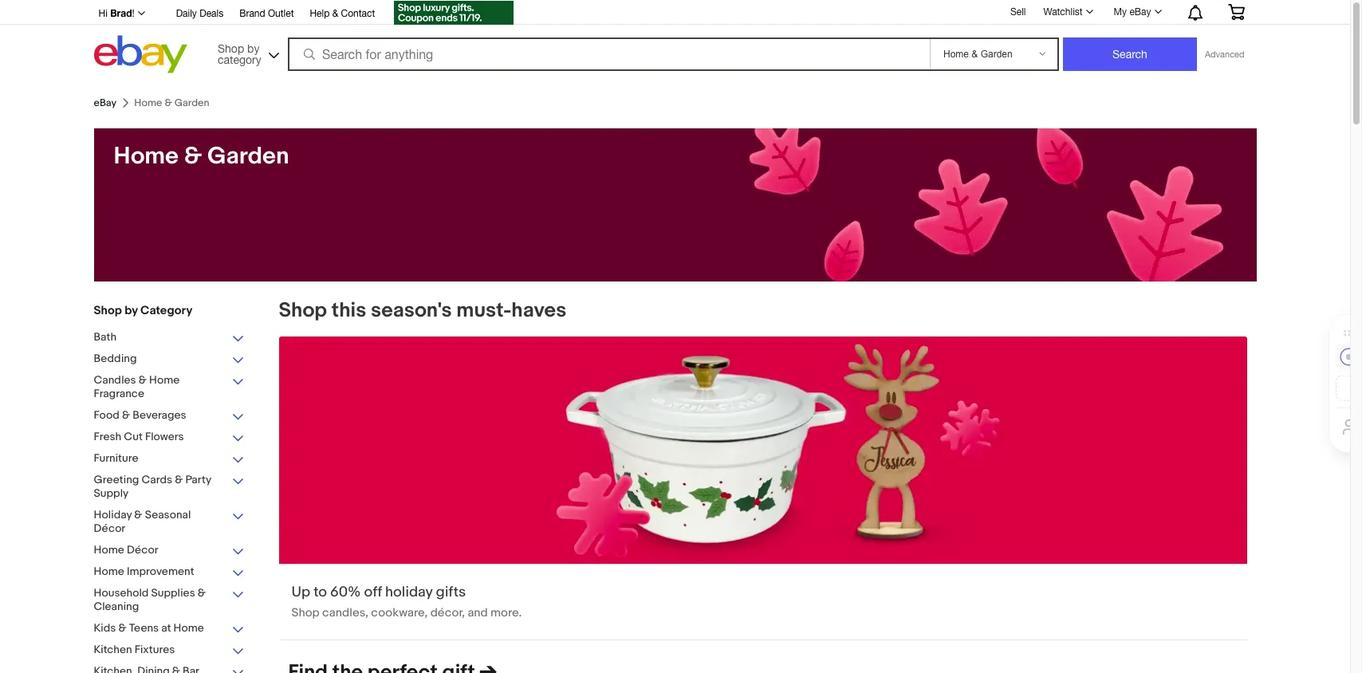 Task type: vqa. For each thing, say whether or not it's contained in the screenshot.
the rightmost eBay
yes



Task type: describe. For each thing, give the bounding box(es) containing it.
season's
[[371, 298, 452, 323]]

home & garden
[[114, 142, 289, 171]]

supplies
[[151, 586, 195, 600]]

cards
[[142, 473, 172, 487]]

account navigation
[[90, 0, 1257, 27]]

at
[[161, 622, 171, 635]]

your shopping cart image
[[1228, 4, 1246, 20]]

!
[[132, 8, 135, 19]]

home improvement button
[[94, 565, 245, 580]]

garden
[[207, 142, 289, 171]]

shop for shop this season's must-haves
[[279, 298, 327, 323]]

beverages
[[133, 409, 186, 422]]

none submit inside the shop by category banner
[[1064, 38, 1198, 71]]

bath button
[[94, 330, 245, 346]]

& left 'garden'
[[184, 142, 202, 171]]

my
[[1114, 6, 1128, 18]]

brand outlet link
[[240, 6, 294, 23]]

fixtures
[[135, 643, 175, 657]]

teens
[[129, 622, 159, 635]]

daily deals link
[[176, 6, 224, 23]]

gifts
[[436, 584, 466, 602]]

shop by category button
[[211, 36, 282, 70]]

fresh cut flowers button
[[94, 430, 245, 445]]

household supplies & cleaning button
[[94, 586, 245, 615]]

kitchen fixtures button
[[94, 643, 245, 658]]

home down ebay link
[[114, 142, 179, 171]]

flowers
[[145, 430, 184, 444]]

brand outlet
[[240, 8, 294, 19]]

& right food at bottom
[[122, 409, 130, 422]]

by for category
[[125, 303, 138, 318]]

shop by category banner
[[90, 0, 1257, 77]]

none text field inside the shop this season's must-haves main content
[[279, 337, 1248, 640]]

décor,
[[431, 606, 465, 621]]

sell link
[[1004, 6, 1034, 17]]

holiday
[[385, 584, 433, 602]]

shop by category
[[94, 303, 193, 318]]

ebay inside account navigation
[[1130, 6, 1152, 18]]

shop inside up to 60% off holiday gifts shop candles, cookware, décor, and more.
[[292, 606, 320, 621]]

help & contact
[[310, 8, 375, 19]]

home décor button
[[94, 543, 245, 559]]

help
[[310, 8, 330, 19]]

must-
[[457, 298, 512, 323]]

greeting cards & party supply button
[[94, 473, 245, 502]]

shop by category
[[218, 42, 261, 66]]

greeting
[[94, 473, 139, 487]]

fresh
[[94, 430, 121, 444]]

seasonal
[[145, 508, 191, 522]]

bath bedding candles & home fragrance food & beverages fresh cut flowers furniture greeting cards & party supply holiday & seasonal décor home décor home improvement household supplies & cleaning kids & teens at home kitchen fixtures
[[94, 330, 211, 657]]

& right candles
[[139, 373, 147, 387]]

home up household in the bottom of the page
[[94, 565, 124, 579]]

shop for shop by category
[[218, 42, 244, 55]]

help & contact link
[[310, 6, 375, 23]]

kitchen
[[94, 643, 132, 657]]

brad
[[110, 7, 132, 19]]

candles
[[94, 373, 136, 387]]

home down bedding dropdown button
[[149, 373, 180, 387]]

shop this season's must-haves
[[279, 298, 567, 323]]

& right kids
[[118, 622, 127, 635]]

candles & home fragrance button
[[94, 373, 245, 402]]

cut
[[124, 430, 143, 444]]

fragrance
[[94, 387, 145, 401]]

home right at at the left bottom
[[174, 622, 204, 635]]



Task type: locate. For each thing, give the bounding box(es) containing it.
&
[[332, 8, 339, 19], [184, 142, 202, 171], [139, 373, 147, 387], [122, 409, 130, 422], [175, 473, 183, 487], [134, 508, 142, 522], [198, 586, 206, 600], [118, 622, 127, 635]]

& right holiday
[[134, 508, 142, 522]]

shop inside shop by category
[[218, 42, 244, 55]]

bedding
[[94, 352, 137, 365]]

more.
[[491, 606, 522, 621]]

ebay link
[[94, 97, 117, 109]]

by for category
[[247, 42, 260, 55]]

& right supplies
[[198, 586, 206, 600]]

1 vertical spatial ebay
[[94, 97, 117, 109]]

shop left this
[[279, 298, 327, 323]]

kids & teens at home button
[[94, 622, 245, 637]]

décor
[[94, 522, 125, 535], [127, 543, 158, 557]]

my ebay
[[1114, 6, 1152, 18]]

outlet
[[268, 8, 294, 19]]

1 horizontal spatial décor
[[127, 543, 158, 557]]

1 horizontal spatial by
[[247, 42, 260, 55]]

shop up the bath at left
[[94, 303, 122, 318]]

shop down up
[[292, 606, 320, 621]]

None submit
[[1064, 38, 1198, 71]]

shop this season's must-haves main content
[[269, 298, 1257, 673]]

shop
[[218, 42, 244, 55], [279, 298, 327, 323], [94, 303, 122, 318], [292, 606, 320, 621]]

none text field containing up to 60% off holiday gifts
[[279, 337, 1248, 640]]

cleaning
[[94, 600, 139, 614]]

bedding button
[[94, 352, 245, 367]]

daily
[[176, 8, 197, 19]]

this
[[332, 298, 366, 323]]

by inside shop by category
[[247, 42, 260, 55]]

brand
[[240, 8, 265, 19]]

bath
[[94, 330, 117, 344]]

furniture
[[94, 452, 138, 465]]

& inside account navigation
[[332, 8, 339, 19]]

by down the brand
[[247, 42, 260, 55]]

home down holiday
[[94, 543, 124, 557]]

to
[[314, 584, 327, 602]]

off
[[364, 584, 382, 602]]

cookware,
[[371, 606, 428, 621]]

1 horizontal spatial ebay
[[1130, 6, 1152, 18]]

shop down the deals
[[218, 42, 244, 55]]

candles,
[[322, 606, 369, 621]]

Search for anything text field
[[290, 39, 927, 69]]

watchlist
[[1044, 6, 1083, 18]]

daily deals
[[176, 8, 224, 19]]

0 horizontal spatial by
[[125, 303, 138, 318]]

0 horizontal spatial ebay
[[94, 97, 117, 109]]

holiday
[[94, 508, 132, 522]]

home
[[114, 142, 179, 171], [149, 373, 180, 387], [94, 543, 124, 557], [94, 565, 124, 579], [174, 622, 204, 635]]

None text field
[[279, 337, 1248, 640]]

décor down supply
[[94, 522, 125, 535]]

by
[[247, 42, 260, 55], [125, 303, 138, 318]]

hi brad !
[[99, 7, 135, 19]]

contact
[[341, 8, 375, 19]]

household
[[94, 586, 149, 600]]

watchlist link
[[1035, 2, 1101, 22]]

by left 'category'
[[125, 303, 138, 318]]

0 vertical spatial décor
[[94, 522, 125, 535]]

my ebay link
[[1106, 2, 1169, 22]]

get the coupon image
[[394, 1, 514, 25]]

improvement
[[127, 565, 194, 579]]

sell
[[1011, 6, 1027, 17]]

0 horizontal spatial décor
[[94, 522, 125, 535]]

food
[[94, 409, 120, 422]]

up
[[292, 584, 310, 602]]

advanced link
[[1198, 38, 1253, 70]]

advanced
[[1206, 49, 1245, 59]]

up to 60% off holiday gifts shop candles, cookware, décor, and more.
[[292, 584, 522, 621]]

& left the party
[[175, 473, 183, 487]]

0 vertical spatial ebay
[[1130, 6, 1152, 18]]

category
[[140, 303, 193, 318]]

60%
[[330, 584, 361, 602]]

category
[[218, 53, 261, 66]]

hi
[[99, 8, 108, 19]]

1 vertical spatial décor
[[127, 543, 158, 557]]

party
[[185, 473, 211, 487]]

supply
[[94, 487, 129, 500]]

ebay
[[1130, 6, 1152, 18], [94, 97, 117, 109]]

shop for shop by category
[[94, 303, 122, 318]]

food & beverages button
[[94, 409, 245, 424]]

décor up improvement
[[127, 543, 158, 557]]

1 vertical spatial by
[[125, 303, 138, 318]]

furniture button
[[94, 452, 245, 467]]

0 vertical spatial by
[[247, 42, 260, 55]]

and
[[468, 606, 488, 621]]

deals
[[200, 8, 224, 19]]

haves
[[512, 298, 567, 323]]

kids
[[94, 622, 116, 635]]

holiday & seasonal décor button
[[94, 508, 245, 537]]

& right help
[[332, 8, 339, 19]]



